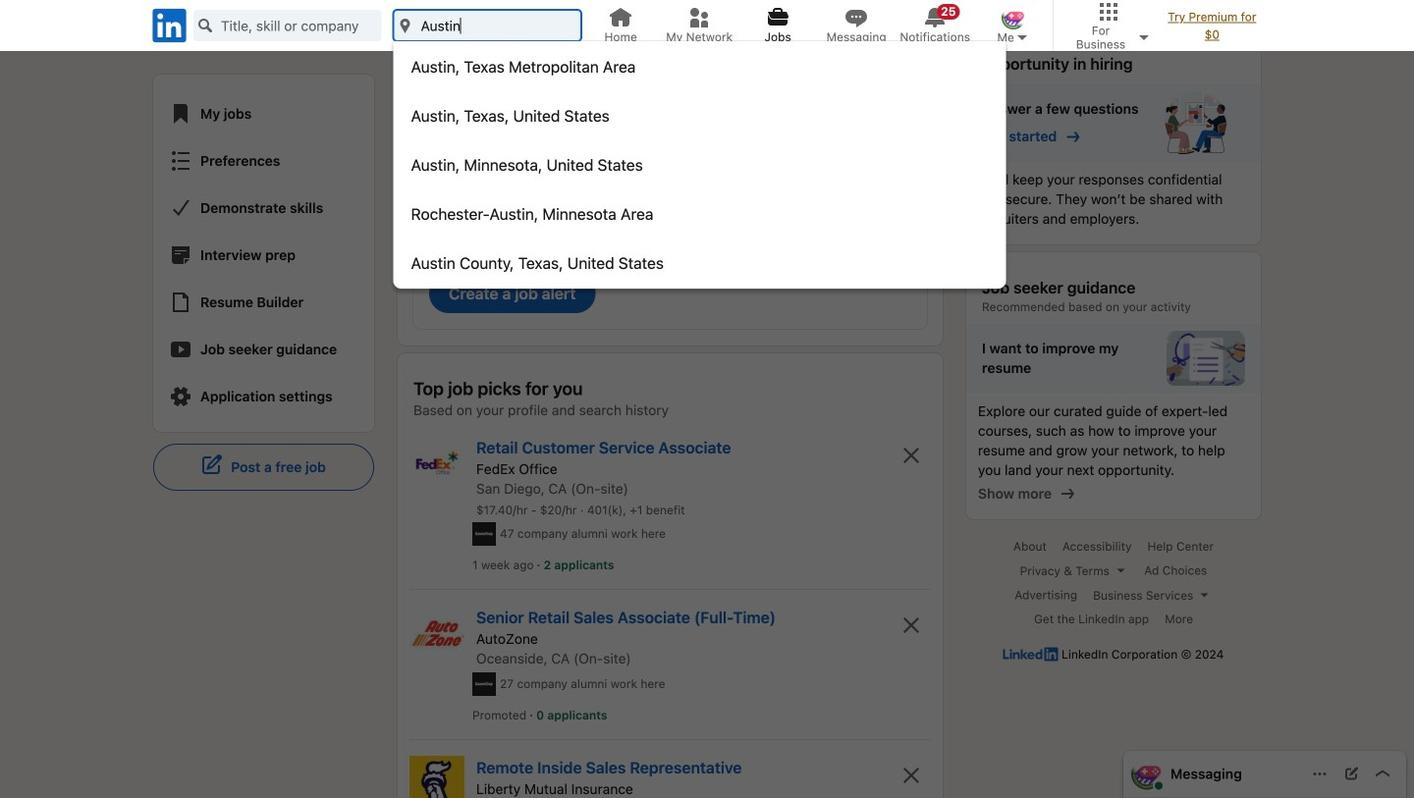 Task type: describe. For each thing, give the bounding box(es) containing it.
dismiss job image for autozone logo
[[900, 614, 923, 638]]

3 option from the top
[[394, 141, 1007, 189]]

fedex office logo image
[[410, 436, 465, 491]]

ruby anderson image
[[1132, 759, 1163, 790]]

5 option from the top
[[394, 240, 1007, 287]]

for business image
[[1137, 29, 1152, 45]]

1 option from the top
[[394, 43, 1007, 90]]

liberty mutual insurance logo image
[[410, 756, 465, 799]]

4 option from the top
[[394, 191, 1007, 238]]

City, state, or zip code text field
[[394, 10, 582, 41]]

dismiss job image for fedex office logo at the bottom left
[[900, 444, 923, 468]]

custom image
[[197, 18, 213, 33]]



Task type: locate. For each thing, give the bounding box(es) containing it.
dismiss job image
[[900, 764, 923, 788]]

2 dismiss job image from the top
[[900, 614, 923, 638]]

option
[[394, 43, 1007, 90], [394, 92, 1007, 140], [394, 141, 1007, 189], [394, 191, 1007, 238], [394, 240, 1007, 287]]

dismiss job image
[[900, 444, 923, 468], [900, 614, 923, 638]]

Search by title, skill, or company text field
[[194, 10, 382, 41]]

top job picks for you element
[[398, 420, 943, 799]]

2 option from the top
[[394, 92, 1007, 140]]

small image
[[1015, 29, 1030, 45]]

dismiss image
[[912, 21, 927, 36]]

1 dismiss job image from the top
[[900, 444, 923, 468]]

autozone logo image
[[410, 606, 465, 661]]

linkedin image
[[1004, 648, 1059, 662], [1004, 648, 1059, 662]]

linkedin image
[[149, 5, 190, 46], [149, 5, 190, 46]]

ruby anderson image
[[1002, 6, 1026, 29]]

1 vertical spatial dismiss job image
[[900, 614, 923, 638]]

0 vertical spatial dismiss job image
[[900, 444, 923, 468]]



Task type: vqa. For each thing, say whether or not it's contained in the screenshot.
THE CONTENT TYPE FILTER. CLICKING THIS BUTTON DISPLAYS ALL CONTENT TYPE FILTER OPTIONS. Icon
no



